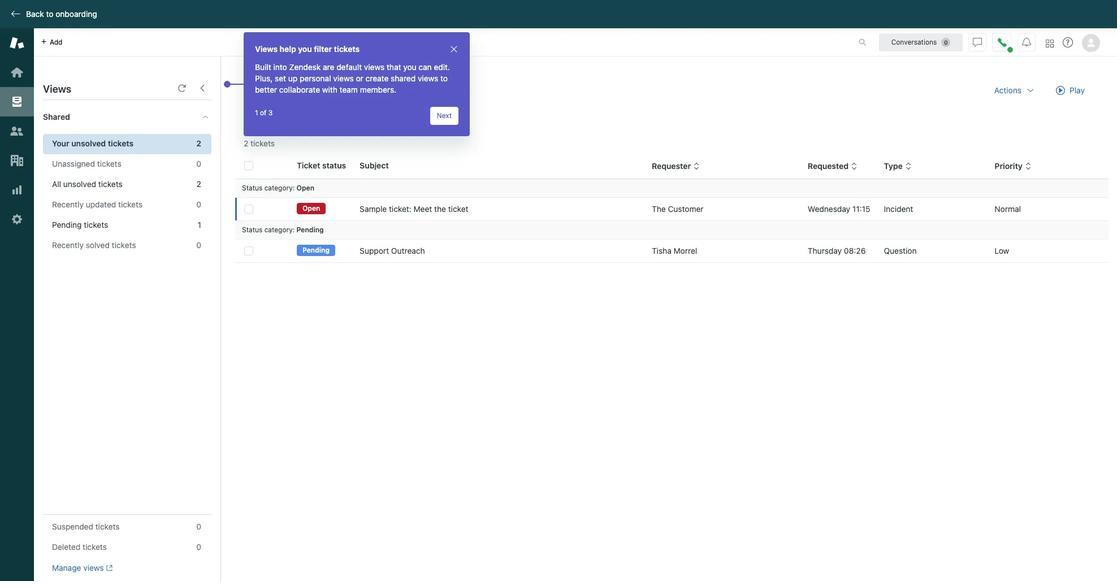 Task type: vqa. For each thing, say whether or not it's contained in the screenshot.
REQUESTED button
yes



Task type: locate. For each thing, give the bounding box(es) containing it.
2 2 from the top
[[197, 179, 201, 189]]

0 horizontal spatial your unsolved tickets
[[52, 138, 134, 148]]

views up "built"
[[255, 44, 278, 54]]

1 vertical spatial your unsolved tickets
[[52, 138, 134, 148]]

5 0 from the top
[[196, 542, 201, 552]]

refresh views pane image
[[178, 84, 187, 93]]

1 0 from the top
[[196, 159, 201, 168]]

status down status category: open
[[242, 226, 262, 234]]

you right help
[[298, 44, 312, 54]]

recently down all
[[52, 200, 84, 209]]

1 vertical spatial recently
[[52, 240, 84, 250]]

pending for pending
[[302, 246, 330, 255]]

question
[[884, 246, 917, 256]]

1 vertical spatial you
[[403, 62, 416, 72]]

unsolved down unassigned
[[63, 179, 96, 189]]

0 vertical spatial 2
[[196, 138, 201, 148]]

1 2 from the top
[[196, 138, 201, 148]]

row containing support outreach
[[235, 239, 1109, 263]]

1 vertical spatial to
[[440, 73, 448, 83]]

views help you filter tickets dialog
[[244, 32, 470, 136]]

shared
[[391, 73, 416, 83]]

pending
[[52, 220, 82, 230], [297, 226, 324, 234], [302, 246, 330, 255]]

your unsolved tickets
[[244, 80, 378, 97], [52, 138, 134, 148]]

recently for recently solved tickets
[[52, 240, 84, 250]]

unsolved down zendesk
[[275, 80, 333, 97]]

2 status from the top
[[242, 226, 262, 234]]

recently down pending tickets
[[52, 240, 84, 250]]

0 vertical spatial your
[[244, 80, 272, 97]]

to
[[46, 9, 53, 19], [440, 73, 448, 83]]

subject
[[360, 161, 389, 170]]

row down the customer
[[235, 239, 1109, 263]]

status category: open
[[242, 184, 314, 192]]

status
[[242, 184, 262, 192], [242, 226, 262, 234]]

manage views link
[[52, 563, 112, 573]]

row containing sample ticket: meet the ticket
[[235, 198, 1109, 221]]

0 vertical spatial recently
[[52, 200, 84, 209]]

are
[[323, 62, 334, 72]]

deleted
[[52, 542, 80, 552]]

all
[[52, 179, 61, 189]]

plus,
[[255, 73, 273, 83]]

1 status from the top
[[242, 184, 262, 192]]

0
[[196, 159, 201, 168], [196, 200, 201, 209], [196, 240, 201, 250], [196, 522, 201, 531], [196, 542, 201, 552]]

pending down status category: open
[[297, 226, 324, 234]]

1 row from the top
[[235, 198, 1109, 221]]

next
[[437, 111, 452, 120]]

to right back
[[46, 9, 53, 19]]

unsolved
[[275, 80, 333, 97], [71, 138, 106, 148], [63, 179, 96, 189]]

all unsolved tickets
[[52, 179, 122, 189]]

your
[[244, 80, 272, 97], [52, 138, 69, 148]]

unassigned
[[52, 159, 95, 168]]

unsolved up unassigned tickets
[[71, 138, 106, 148]]

pending up recently solved tickets
[[52, 220, 82, 230]]

1 vertical spatial category:
[[264, 226, 295, 234]]

0 vertical spatial category:
[[264, 184, 295, 192]]

views
[[364, 62, 385, 72], [333, 73, 354, 83], [418, 73, 438, 83], [83, 563, 104, 573]]

requester
[[652, 161, 691, 171]]

2
[[196, 138, 201, 148], [197, 179, 201, 189]]

0 vertical spatial row
[[235, 198, 1109, 221]]

tisha
[[652, 246, 671, 256]]

open
[[297, 184, 314, 192], [302, 204, 320, 213]]

2 for all unsolved tickets
[[197, 179, 201, 189]]

08:26
[[844, 246, 866, 256]]

recently
[[52, 200, 84, 209], [52, 240, 84, 250]]

1 horizontal spatial to
[[440, 73, 448, 83]]

2 category: from the top
[[264, 226, 295, 234]]

0 vertical spatial status
[[242, 184, 262, 192]]

suspended tickets
[[52, 522, 120, 531]]

tisha morrel
[[652, 246, 697, 256]]

incident
[[884, 204, 913, 214]]

filter
[[314, 44, 332, 54]]

get help image
[[1063, 37, 1073, 47]]

status up status category: pending
[[242, 184, 262, 192]]

2 for your unsolved tickets
[[196, 138, 201, 148]]

1 vertical spatial status
[[242, 226, 262, 234]]

0 vertical spatial your unsolved tickets
[[244, 80, 378, 97]]

0 vertical spatial to
[[46, 9, 53, 19]]

views up shared
[[43, 83, 71, 95]]

your up unassigned
[[52, 138, 69, 148]]

support
[[360, 246, 389, 256]]

views down deleted tickets
[[83, 563, 104, 573]]

1
[[255, 109, 258, 117], [198, 220, 201, 230]]

reporting image
[[10, 183, 24, 197]]

0 vertical spatial 1
[[255, 109, 258, 117]]

filter button
[[244, 109, 285, 127]]

back to onboarding link
[[0, 9, 103, 19]]

zendesk support image
[[10, 36, 24, 50]]

0 for recently solved tickets
[[196, 240, 201, 250]]

1 vertical spatial 2
[[197, 179, 201, 189]]

1 horizontal spatial you
[[403, 62, 416, 72]]

0 horizontal spatial you
[[298, 44, 312, 54]]

customers image
[[10, 124, 24, 138]]

1 recently from the top
[[52, 200, 84, 209]]

0 for recently updated tickets
[[196, 200, 201, 209]]

2 0 from the top
[[196, 200, 201, 209]]

1 vertical spatial 1
[[198, 220, 201, 230]]

views help you filter tickets
[[255, 44, 360, 54]]

play button
[[1046, 79, 1094, 102]]

requester button
[[652, 161, 700, 171]]

next button
[[430, 107, 458, 125]]

1 inside 1 of 3 next
[[255, 109, 258, 117]]

team
[[340, 85, 358, 94]]

to down edit.
[[440, 73, 448, 83]]

organizations image
[[10, 153, 24, 168]]

edit.
[[434, 62, 450, 72]]

category:
[[264, 184, 295, 192], [264, 226, 295, 234]]

type button
[[884, 161, 912, 171]]

sample ticket: meet the ticket link
[[360, 204, 468, 215]]

recently updated tickets
[[52, 200, 142, 209]]

0 vertical spatial you
[[298, 44, 312, 54]]

into
[[273, 62, 287, 72]]

4 0 from the top
[[196, 522, 201, 531]]

you up shared
[[403, 62, 416, 72]]

up
[[288, 73, 298, 83]]

wednesday
[[808, 204, 850, 214]]

views down "can"
[[418, 73, 438, 83]]

3
[[268, 109, 273, 117]]

solved
[[86, 240, 110, 250]]

category: down status category: open
[[264, 226, 295, 234]]

1 horizontal spatial views
[[255, 44, 278, 54]]

1 vertical spatial open
[[302, 204, 320, 213]]

row up tisha morrel
[[235, 198, 1109, 221]]

onboarding
[[56, 9, 97, 19]]

1 vertical spatial views
[[43, 83, 71, 95]]

2 row from the top
[[235, 239, 1109, 263]]

0 horizontal spatial views
[[43, 83, 71, 95]]

better
[[255, 85, 277, 94]]

1 category: from the top
[[264, 184, 295, 192]]

customer
[[668, 204, 704, 214]]

views
[[255, 44, 278, 54], [43, 83, 71, 95]]

play
[[1070, 85, 1085, 95]]

0 vertical spatial views
[[255, 44, 278, 54]]

1 vertical spatial row
[[235, 239, 1109, 263]]

your unsolved tickets up unassigned tickets
[[52, 138, 134, 148]]

0 horizontal spatial 1
[[198, 220, 201, 230]]

1 horizontal spatial 1
[[255, 109, 258, 117]]

your down "built"
[[244, 80, 272, 97]]

normal
[[995, 204, 1021, 214]]

suspended
[[52, 522, 93, 531]]

3 0 from the top
[[196, 240, 201, 250]]

help
[[280, 44, 296, 54]]

collapse views pane image
[[198, 84, 207, 93]]

your unsolved tickets down zendesk
[[244, 80, 378, 97]]

views inside the views help you filter tickets dialog
[[255, 44, 278, 54]]

2 recently from the top
[[52, 240, 84, 250]]

pending down status category: pending
[[302, 246, 330, 255]]

1 for 1 of 3 next
[[255, 109, 258, 117]]

1 horizontal spatial your
[[244, 80, 272, 97]]

row
[[235, 198, 1109, 221], [235, 239, 1109, 263]]

conversations
[[891, 38, 937, 46]]

views image
[[10, 94, 24, 109]]

category: up status category: pending
[[264, 184, 295, 192]]

0 horizontal spatial your
[[52, 138, 69, 148]]

tickets
[[334, 44, 360, 54], [336, 80, 378, 97], [108, 138, 134, 148], [97, 159, 121, 168], [98, 179, 122, 189], [118, 200, 142, 209], [84, 220, 108, 230], [112, 240, 136, 250], [95, 522, 120, 531], [83, 542, 107, 552]]

1 vertical spatial your
[[52, 138, 69, 148]]



Task type: describe. For each thing, give the bounding box(es) containing it.
wednesday 11:15
[[808, 204, 870, 214]]

views for views
[[43, 83, 71, 95]]

1 horizontal spatial your unsolved tickets
[[244, 80, 378, 97]]

0 vertical spatial unsolved
[[275, 80, 333, 97]]

zendesk
[[289, 62, 321, 72]]

that
[[387, 62, 401, 72]]

set
[[275, 73, 286, 83]]

back
[[26, 9, 44, 19]]

the customer
[[652, 204, 704, 214]]

unassigned tickets
[[52, 159, 121, 168]]

thursday
[[808, 246, 842, 256]]

thursday 08:26
[[808, 246, 866, 256]]

1 vertical spatial unsolved
[[71, 138, 106, 148]]

tickets inside dialog
[[334, 44, 360, 54]]

ticket
[[448, 204, 468, 214]]

0 for unassigned tickets
[[196, 159, 201, 168]]

priority button
[[995, 161, 1032, 171]]

category: for open
[[264, 184, 295, 192]]

type
[[884, 161, 903, 171]]

get started image
[[10, 65, 24, 80]]

back to onboarding
[[26, 9, 97, 19]]

meet
[[414, 204, 432, 214]]

recently solved tickets
[[52, 240, 136, 250]]

personal
[[300, 73, 331, 83]]

of
[[260, 109, 266, 117]]

views up create
[[364, 62, 385, 72]]

status category: pending
[[242, 226, 324, 234]]

default
[[336, 62, 362, 72]]

1 of 3 next
[[255, 109, 452, 120]]

pending tickets
[[52, 220, 108, 230]]

requested button
[[808, 161, 858, 171]]

shared heading
[[34, 100, 220, 134]]

pending for pending tickets
[[52, 220, 82, 230]]

deleted tickets
[[52, 542, 107, 552]]

(opens in a new tab) image
[[104, 565, 112, 572]]

the
[[652, 204, 666, 214]]

support outreach link
[[360, 245, 425, 257]]

filter
[[262, 113, 278, 122]]

priority
[[995, 161, 1022, 171]]

2 vertical spatial unsolved
[[63, 179, 96, 189]]

sample ticket: meet the ticket
[[360, 204, 468, 214]]

0 vertical spatial open
[[297, 184, 314, 192]]

manage
[[52, 563, 81, 573]]

conversations button
[[879, 33, 963, 51]]

shared
[[43, 112, 70, 122]]

shared button
[[34, 100, 190, 134]]

recently for recently updated tickets
[[52, 200, 84, 209]]

1 for 1
[[198, 220, 201, 230]]

admin image
[[10, 212, 24, 227]]

status for status category: pending
[[242, 226, 262, 234]]

morrel
[[674, 246, 697, 256]]

0 horizontal spatial to
[[46, 9, 53, 19]]

low
[[995, 246, 1009, 256]]

manage views
[[52, 563, 104, 573]]

requested
[[808, 161, 849, 171]]

0 for deleted tickets
[[196, 542, 201, 552]]

built
[[255, 62, 271, 72]]

views up team
[[333, 73, 354, 83]]

built into zendesk are default views that you can edit. plus, set up personal views or create shared views to better collaborate with team members.
[[255, 62, 450, 94]]

collaborate
[[279, 85, 320, 94]]

to inside built into zendesk are default views that you can edit. plus, set up personal views or create shared views to better collaborate with team members.
[[440, 73, 448, 83]]

11:15
[[852, 204, 870, 214]]

support outreach
[[360, 246, 425, 256]]

create
[[365, 73, 389, 83]]

members.
[[360, 85, 396, 94]]

sample
[[360, 204, 387, 214]]

close image
[[449, 45, 458, 54]]

or
[[356, 73, 363, 83]]

main element
[[0, 28, 34, 581]]

you inside built into zendesk are default views that you can edit. plus, set up personal views or create shared views to better collaborate with team members.
[[403, 62, 416, 72]]

0 for suspended tickets
[[196, 522, 201, 531]]

views for views help you filter tickets
[[255, 44, 278, 54]]

with
[[322, 85, 337, 94]]

category: for pending
[[264, 226, 295, 234]]

updated
[[86, 200, 116, 209]]

the
[[434, 204, 446, 214]]

ticket:
[[389, 204, 411, 214]]

zendesk products image
[[1046, 39, 1054, 47]]

status for status category: open
[[242, 184, 262, 192]]

outreach
[[391, 246, 425, 256]]

can
[[419, 62, 432, 72]]



